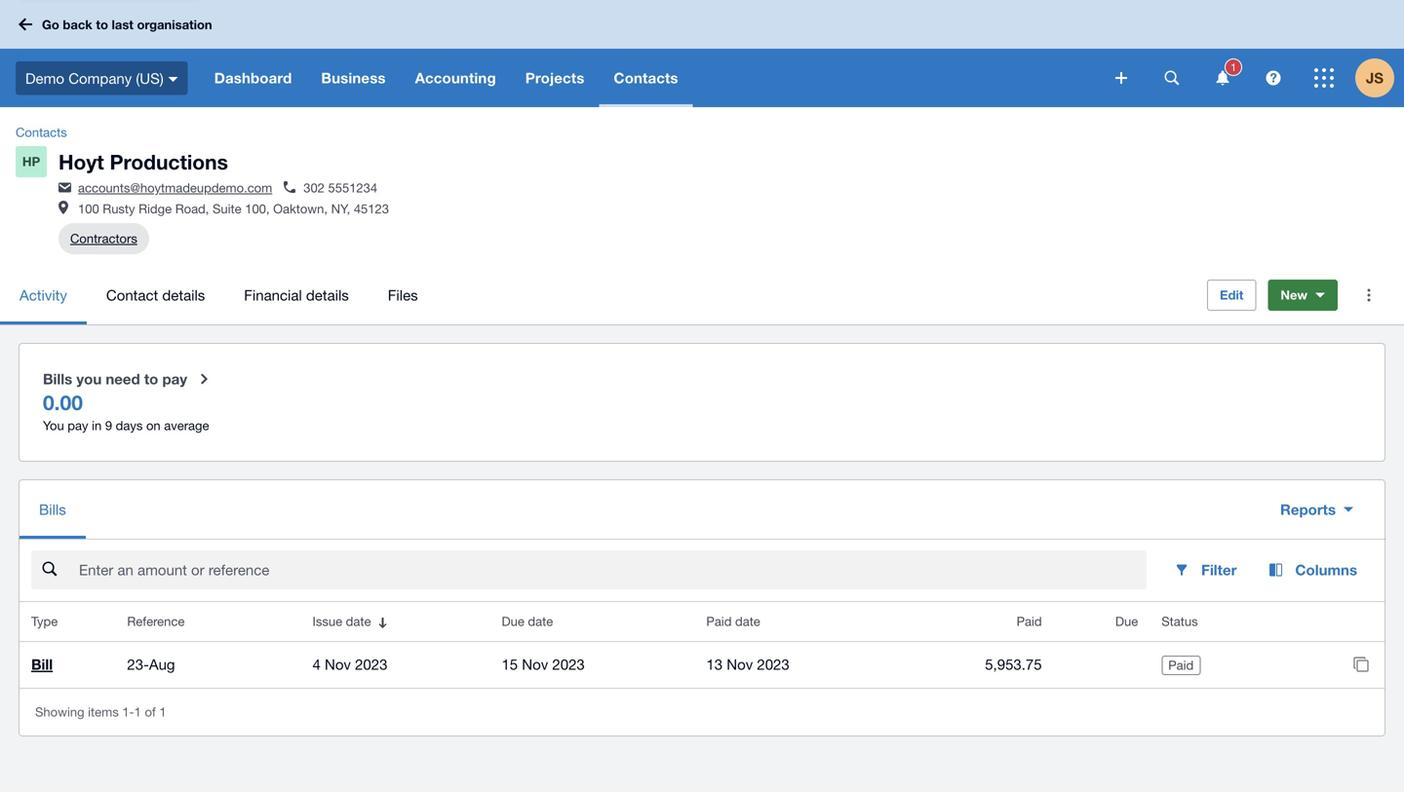 Task type: describe. For each thing, give the bounding box(es) containing it.
1 button
[[1203, 49, 1242, 107]]

demo
[[25, 69, 64, 87]]

bill link
[[31, 656, 53, 674]]

new button
[[1268, 280, 1338, 311]]

productions
[[110, 150, 228, 174]]

issue
[[312, 614, 342, 630]]

1 horizontal spatial pay
[[162, 371, 187, 388]]

23-
[[127, 656, 149, 673]]

2 horizontal spatial paid
[[1168, 658, 1194, 673]]

files button
[[368, 266, 437, 325]]

date for due date
[[528, 614, 553, 630]]

contractors
[[70, 231, 137, 246]]

demo company (us)
[[25, 69, 164, 87]]

hoyt productions
[[59, 150, 228, 174]]

contacts button
[[599, 49, 693, 107]]

contact
[[106, 287, 158, 304]]

rusty
[[103, 201, 135, 216]]

2 horizontal spatial svg image
[[1165, 71, 1179, 85]]

bills for bills you need to pay 0.00 you pay in 9 days on average
[[43, 371, 72, 388]]

list of bills element
[[20, 603, 1385, 689]]

accounts@hoytmadeupdemo.com link
[[78, 180, 272, 195]]

date for issue date
[[346, 614, 371, 630]]

activity
[[20, 287, 67, 304]]

2023 for 4 nov 2023
[[355, 656, 388, 673]]

to inside bills you need to pay 0.00 you pay in 9 days on average
[[144, 371, 158, 388]]

302
[[303, 180, 325, 195]]

accounts@hoytmadeupdemo.com
[[78, 180, 272, 195]]

menu containing activity
[[0, 266, 1192, 325]]

filter
[[1201, 562, 1237, 579]]

email image
[[59, 183, 71, 193]]

on
[[146, 418, 161, 434]]

bills for bills
[[39, 501, 66, 518]]

none radio containing 0.00
[[31, 356, 1373, 450]]

edit button
[[1207, 280, 1256, 311]]

(us)
[[136, 69, 164, 87]]

accounting
[[415, 69, 496, 87]]

ridge
[[139, 201, 172, 216]]

days
[[116, 418, 143, 434]]

13 nov 2023
[[706, 656, 790, 673]]

date for paid date
[[735, 614, 760, 630]]

reference
[[127, 614, 185, 630]]

billing address image
[[59, 201, 68, 215]]

js button
[[1355, 49, 1404, 107]]

bills button
[[20, 481, 86, 539]]

due for due
[[1115, 614, 1138, 630]]

contacts link
[[8, 123, 75, 142]]

contacts for contacts "link" on the top of the page
[[16, 125, 67, 140]]

2023 for 13 nov 2023
[[757, 656, 790, 673]]

status
[[1162, 614, 1198, 630]]

contact details button
[[87, 266, 225, 325]]

2023 for 15 nov 2023
[[552, 656, 585, 673]]

paid date button
[[695, 603, 899, 642]]

paid date
[[706, 614, 760, 630]]

5551234
[[328, 180, 377, 195]]

go back to last organisation
[[42, 17, 212, 32]]

projects
[[525, 69, 584, 87]]

contractors button
[[70, 223, 137, 255]]

demo company (us) button
[[0, 49, 200, 107]]

5,953.75
[[985, 656, 1042, 673]]

details for contact details
[[162, 287, 205, 304]]

302 5551234
[[303, 180, 377, 195]]

due for due date
[[502, 614, 524, 630]]

1 vertical spatial pay
[[68, 418, 88, 434]]

nov for 4
[[325, 656, 351, 673]]

4 nov 2023
[[312, 656, 388, 673]]

bills you need to pay 0.00 you pay in 9 days on average
[[43, 371, 209, 434]]

due button
[[1054, 603, 1150, 642]]

4
[[312, 656, 321, 673]]

items
[[88, 705, 119, 720]]

reports
[[1280, 501, 1336, 519]]

ny,
[[331, 201, 350, 216]]

you
[[76, 371, 102, 388]]

bill
[[31, 656, 53, 674]]

status button
[[1150, 603, 1295, 642]]

showing
[[35, 705, 84, 720]]

dashboard link
[[200, 49, 307, 107]]

due date button
[[490, 603, 695, 642]]

new
[[1281, 288, 1308, 303]]



Task type: locate. For each thing, give the bounding box(es) containing it.
financial details button
[[225, 266, 368, 325]]

of
[[145, 705, 156, 720]]

15
[[502, 656, 518, 673]]

100
[[78, 201, 99, 216]]

details inside button
[[162, 287, 205, 304]]

2 date from the left
[[528, 614, 553, 630]]

bills up 0.00
[[43, 371, 72, 388]]

1 horizontal spatial 1
[[159, 705, 166, 720]]

filter button
[[1158, 551, 1252, 590]]

1 vertical spatial to
[[144, 371, 158, 388]]

2 horizontal spatial nov
[[727, 656, 753, 673]]

date inside button
[[528, 614, 553, 630]]

2023 down issue date button at the left bottom of page
[[355, 656, 388, 673]]

1 horizontal spatial paid
[[1017, 614, 1042, 630]]

contacts inside contacts "link"
[[16, 125, 67, 140]]

svg image inside demo company (us) popup button
[[168, 77, 178, 82]]

go
[[42, 17, 59, 32]]

svg image
[[19, 18, 32, 31], [1165, 71, 1179, 85], [168, 77, 178, 82]]

nov for 13
[[727, 656, 753, 673]]

paid up 13
[[706, 614, 732, 630]]

9
[[105, 418, 112, 434]]

date
[[346, 614, 371, 630], [528, 614, 553, 630], [735, 614, 760, 630]]

edit
[[1220, 288, 1244, 303]]

bills
[[43, 371, 72, 388], [39, 501, 66, 518]]

details right contact
[[162, 287, 205, 304]]

2 horizontal spatial 2023
[[757, 656, 790, 673]]

contacts right projects
[[614, 69, 678, 87]]

1 horizontal spatial due
[[1115, 614, 1138, 630]]

back
[[63, 17, 92, 32]]

to left last
[[96, 17, 108, 32]]

projects button
[[511, 49, 599, 107]]

2 2023 from the left
[[552, 656, 585, 673]]

2 horizontal spatial date
[[735, 614, 760, 630]]

23-aug
[[127, 656, 175, 673]]

contacts
[[614, 69, 678, 87], [16, 125, 67, 140]]

contacts up hp
[[16, 125, 67, 140]]

date up 13 nov 2023
[[735, 614, 760, 630]]

1 vertical spatial contacts
[[16, 125, 67, 140]]

0 horizontal spatial to
[[96, 17, 108, 32]]

svg image right (us)
[[168, 77, 178, 82]]

1 vertical spatial bills
[[39, 501, 66, 518]]

0 horizontal spatial date
[[346, 614, 371, 630]]

pay up average
[[162, 371, 187, 388]]

date up 15 nov 2023
[[528, 614, 553, 630]]

3 nov from the left
[[727, 656, 753, 673]]

1 due from the left
[[502, 614, 524, 630]]

2 due from the left
[[1115, 614, 1138, 630]]

in
[[92, 418, 102, 434]]

1 horizontal spatial nov
[[522, 656, 548, 673]]

type
[[31, 614, 58, 630]]

pay left in
[[68, 418, 88, 434]]

paid up 5,953.75
[[1017, 614, 1042, 630]]

nov right 4
[[325, 656, 351, 673]]

3 date from the left
[[735, 614, 760, 630]]

due
[[502, 614, 524, 630], [1115, 614, 1138, 630]]

financial
[[244, 287, 302, 304]]

13
[[706, 656, 723, 673]]

bills inside bills you need to pay 0.00 you pay in 9 days on average
[[43, 371, 72, 388]]

1 horizontal spatial contacts
[[614, 69, 678, 87]]

2 details from the left
[[306, 287, 349, 304]]

None radio
[[31, 356, 1373, 450]]

1 inside "popup button"
[[1230, 61, 1236, 74]]

business button
[[307, 49, 400, 107]]

business
[[321, 69, 386, 87]]

accounting button
[[400, 49, 511, 107]]

1 horizontal spatial date
[[528, 614, 553, 630]]

issue date button
[[301, 603, 490, 642]]

45123
[[354, 201, 389, 216]]

2 nov from the left
[[522, 656, 548, 673]]

details right financial
[[306, 287, 349, 304]]

0 horizontal spatial pay
[[68, 418, 88, 434]]

dashboard
[[214, 69, 292, 87]]

details inside button
[[306, 287, 349, 304]]

1 horizontal spatial to
[[144, 371, 158, 388]]

1
[[1230, 61, 1236, 74], [134, 705, 141, 720], [159, 705, 166, 720]]

showing items 1-1 of 1
[[35, 705, 166, 720]]

1 horizontal spatial details
[[306, 287, 349, 304]]

0 vertical spatial pay
[[162, 371, 187, 388]]

contacts for contacts popup button
[[614, 69, 678, 87]]

2023 down paid date button
[[757, 656, 790, 673]]

3 2023 from the left
[[757, 656, 790, 673]]

columns button
[[1252, 551, 1373, 590]]

hoyt
[[59, 150, 104, 174]]

oaktown,
[[273, 201, 328, 216]]

0 horizontal spatial contacts
[[16, 125, 67, 140]]

svg image left 1 "popup button"
[[1165, 71, 1179, 85]]

svg image inside go back to last organisation link
[[19, 18, 32, 31]]

0.00
[[43, 391, 83, 415]]

average
[[164, 418, 209, 434]]

details for financial details
[[306, 287, 349, 304]]

2023
[[355, 656, 388, 673], [552, 656, 585, 673], [757, 656, 790, 673]]

1 details from the left
[[162, 287, 205, 304]]

due left status in the bottom right of the page
[[1115, 614, 1138, 630]]

1-
[[122, 705, 134, 720]]

nov right 15
[[522, 656, 548, 673]]

issue date
[[312, 614, 371, 630]]

organisation
[[137, 17, 212, 32]]

aug
[[149, 656, 175, 673]]

Enter an amount or reference field
[[77, 552, 1147, 589]]

0 vertical spatial contacts
[[614, 69, 678, 87]]

need
[[106, 371, 140, 388]]

pay
[[162, 371, 187, 388], [68, 418, 88, 434]]

bills down you
[[39, 501, 66, 518]]

paid
[[706, 614, 732, 630], [1017, 614, 1042, 630], [1168, 658, 1194, 673]]

last
[[112, 17, 133, 32]]

due inside due date button
[[502, 614, 524, 630]]

1 nov from the left
[[325, 656, 351, 673]]

reports button
[[1265, 491, 1369, 530]]

0 vertical spatial to
[[96, 17, 108, 32]]

2 horizontal spatial 1
[[1230, 61, 1236, 74]]

0 vertical spatial bills
[[43, 371, 72, 388]]

you
[[43, 418, 64, 434]]

date right issue
[[346, 614, 371, 630]]

100,
[[245, 201, 270, 216]]

actions menu image
[[1350, 276, 1389, 315]]

contact details
[[106, 287, 205, 304]]

paid button
[[899, 603, 1054, 642]]

0 horizontal spatial details
[[162, 287, 205, 304]]

banner containing dashboard
[[0, 0, 1404, 107]]

0 horizontal spatial svg image
[[19, 18, 32, 31]]

suite
[[213, 201, 241, 216]]

0 horizontal spatial nov
[[325, 656, 351, 673]]

road,
[[175, 201, 209, 216]]

0 horizontal spatial due
[[502, 614, 524, 630]]

1 horizontal spatial svg image
[[168, 77, 178, 82]]

to inside banner
[[96, 17, 108, 32]]

go back to last organisation link
[[12, 7, 224, 42]]

due date
[[502, 614, 553, 630]]

15 nov 2023
[[502, 656, 585, 673]]

svg image left go
[[19, 18, 32, 31]]

due inside due button
[[1115, 614, 1138, 630]]

0 horizontal spatial 1
[[134, 705, 141, 720]]

nov right 13
[[727, 656, 753, 673]]

contacts inside contacts popup button
[[614, 69, 678, 87]]

1 horizontal spatial 2023
[[552, 656, 585, 673]]

to
[[96, 17, 108, 32], [144, 371, 158, 388]]

reference button
[[115, 603, 301, 642]]

svg image inside 1 "popup button"
[[1216, 71, 1229, 85]]

files
[[388, 287, 418, 304]]

copy to draft bill image
[[1342, 646, 1381, 685]]

banner
[[0, 0, 1404, 107]]

paid down status in the bottom right of the page
[[1168, 658, 1194, 673]]

1 2023 from the left
[[355, 656, 388, 673]]

nov for 15
[[522, 656, 548, 673]]

details
[[162, 287, 205, 304], [306, 287, 349, 304]]

bills inside button
[[39, 501, 66, 518]]

0 horizontal spatial 2023
[[355, 656, 388, 673]]

columns
[[1295, 562, 1357, 579]]

phone number image
[[284, 182, 296, 193]]

1 date from the left
[[346, 614, 371, 630]]

financial details
[[244, 287, 349, 304]]

to right need
[[144, 371, 158, 388]]

due up 15
[[502, 614, 524, 630]]

0 horizontal spatial paid
[[706, 614, 732, 630]]

2023 down due date button
[[552, 656, 585, 673]]

menu
[[0, 266, 1192, 325]]

svg image
[[1314, 68, 1334, 88], [1216, 71, 1229, 85], [1266, 71, 1281, 85], [1115, 72, 1127, 84]]

activity button
[[0, 266, 87, 325]]

hp
[[22, 154, 40, 169]]

js
[[1366, 69, 1384, 87]]



Task type: vqa. For each thing, say whether or not it's contained in the screenshot.
Due inside BUTTON
yes



